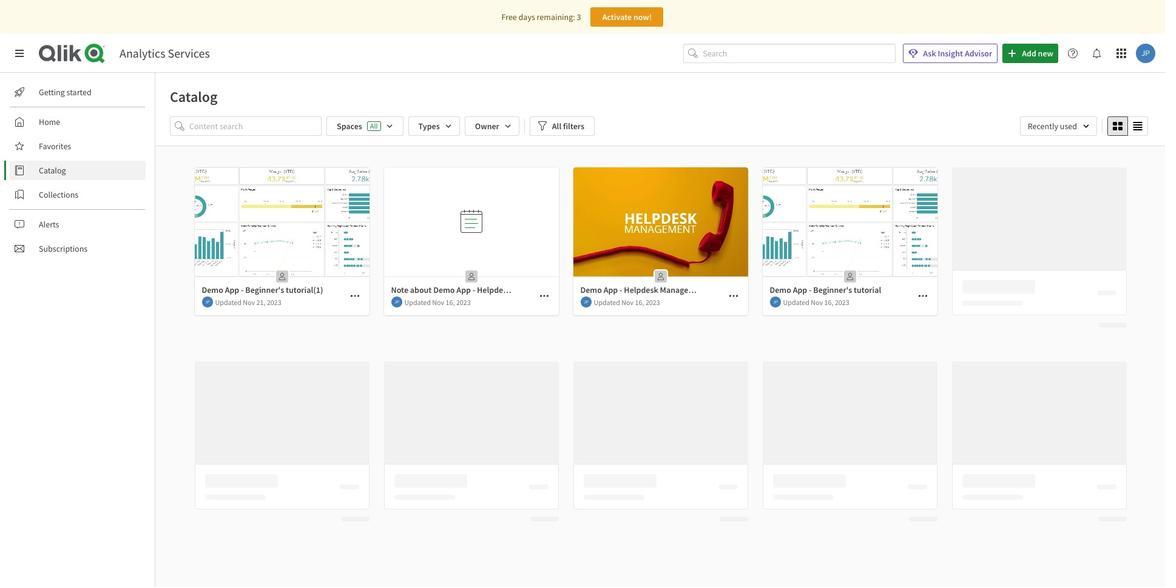 Task type: vqa. For each thing, say whether or not it's contained in the screenshot.


Task type: locate. For each thing, give the bounding box(es) containing it.
- up updated nov 21, 2023 on the bottom
[[241, 285, 244, 296]]

2 app from the left
[[604, 285, 618, 296]]

nov for demo app - beginner's tutorial(1)
[[243, 298, 255, 307]]

advisor
[[965, 48, 992, 59]]

0 horizontal spatial -
[[241, 285, 244, 296]]

2 updated from the left
[[404, 298, 431, 307]]

2 james peterson element from the left
[[391, 297, 402, 308]]

updated nov 16, 2023 for demo app - helpdesk management
[[594, 298, 660, 307]]

1 horizontal spatial 16,
[[635, 298, 644, 307]]

2023 for demo app - beginner's tutorial
[[835, 298, 849, 307]]

1 horizontal spatial demo
[[580, 285, 602, 296]]

james peterson element
[[202, 297, 213, 308], [391, 297, 402, 308], [580, 297, 591, 308], [770, 297, 781, 308]]

catalog
[[170, 87, 218, 106], [39, 165, 66, 176]]

nov
[[243, 298, 255, 307], [432, 298, 444, 307], [622, 298, 634, 307], [811, 298, 823, 307]]

0 horizontal spatial more actions image
[[350, 291, 360, 301]]

- left helpdesk
[[620, 285, 622, 296]]

16, for demo app - beginner's tutorial
[[824, 298, 833, 307]]

getting started
[[39, 87, 91, 98]]

personal element
[[272, 267, 292, 286], [461, 267, 481, 286], [651, 267, 670, 286], [840, 267, 860, 286]]

1 updated from the left
[[215, 298, 241, 307]]

more actions image for demo app - beginner's tutorial(1)
[[350, 291, 360, 301]]

getting started link
[[10, 83, 146, 102]]

all filters
[[552, 121, 584, 132]]

1 james peterson element from the left
[[202, 297, 213, 308]]

2 horizontal spatial app
[[793, 285, 807, 296]]

0 horizontal spatial james peterson image
[[770, 297, 781, 308]]

1 horizontal spatial more actions image
[[539, 291, 549, 301]]

3 more actions image from the left
[[728, 291, 738, 301]]

qlik sense app image
[[194, 167, 369, 277], [573, 167, 748, 277], [762, 167, 937, 277]]

0 horizontal spatial 16,
[[446, 298, 455, 307]]

updated for demo app - helpdesk management
[[594, 298, 620, 307]]

1 horizontal spatial app
[[604, 285, 618, 296]]

2 beginner's from the left
[[813, 285, 852, 296]]

beginner's left tutorial
[[813, 285, 852, 296]]

james peterson image
[[202, 297, 213, 308], [391, 297, 402, 308], [580, 297, 591, 308]]

free days remaining: 3
[[502, 12, 581, 22]]

1 - from the left
[[241, 285, 244, 296]]

all right spaces
[[370, 121, 378, 130]]

catalog down services
[[170, 87, 218, 106]]

0 horizontal spatial catalog
[[39, 165, 66, 176]]

2 horizontal spatial -
[[809, 285, 812, 296]]

updated nov 16, 2023
[[404, 298, 471, 307], [594, 298, 660, 307], [783, 298, 849, 307]]

Search text field
[[703, 44, 896, 63]]

management
[[660, 285, 708, 296]]

qlik sense app image for tutorial
[[762, 167, 937, 277]]

2 demo from the left
[[580, 285, 602, 296]]

owner button
[[465, 117, 519, 136]]

all
[[552, 121, 561, 132], [370, 121, 378, 130]]

3 demo from the left
[[770, 285, 791, 296]]

1 horizontal spatial james peterson image
[[391, 297, 402, 308]]

types
[[418, 121, 440, 132]]

3 nov from the left
[[622, 298, 634, 307]]

0 horizontal spatial qlik sense app image
[[194, 167, 369, 277]]

updated nov 16, 2023 link
[[384, 167, 559, 316]]

ask
[[923, 48, 936, 59]]

home
[[39, 117, 60, 127]]

- for demo app - helpdesk management
[[620, 285, 622, 296]]

demo for demo app - beginner's tutorial(1)
[[202, 285, 223, 296]]

home link
[[10, 112, 146, 132]]

2 personal element from the left
[[461, 267, 481, 286]]

app for demo app - beginner's tutorial
[[793, 285, 807, 296]]

1 personal element from the left
[[272, 267, 292, 286]]

2023 for demo app - beginner's tutorial(1)
[[267, 298, 281, 307]]

1 qlik sense app image from the left
[[194, 167, 369, 277]]

0 horizontal spatial beginner's
[[245, 285, 284, 296]]

3 updated nov 16, 2023 from the left
[[783, 298, 849, 307]]

3 james peterson element from the left
[[580, 297, 591, 308]]

1 2023 from the left
[[267, 298, 281, 307]]

4 personal element from the left
[[840, 267, 860, 286]]

3 personal element from the left
[[651, 267, 670, 286]]

3 james peterson image from the left
[[580, 297, 591, 308]]

0 horizontal spatial demo
[[202, 285, 223, 296]]

james peterson image
[[1136, 44, 1155, 63], [770, 297, 781, 308]]

1 app from the left
[[225, 285, 239, 296]]

beginner's for tutorial(1)
[[245, 285, 284, 296]]

app
[[225, 285, 239, 296], [604, 285, 618, 296], [793, 285, 807, 296]]

2 horizontal spatial more actions image
[[728, 291, 738, 301]]

2 horizontal spatial 16,
[[824, 298, 833, 307]]

0 horizontal spatial all
[[370, 121, 378, 130]]

1 horizontal spatial beginner's
[[813, 285, 852, 296]]

1 beginner's from the left
[[245, 285, 284, 296]]

favorites
[[39, 141, 71, 152]]

- left tutorial
[[809, 285, 812, 296]]

beginner's
[[245, 285, 284, 296], [813, 285, 852, 296]]

1 vertical spatial james peterson image
[[770, 297, 781, 308]]

tutorial
[[854, 285, 881, 296]]

add new button
[[1003, 44, 1058, 63]]

2 horizontal spatial demo
[[770, 285, 791, 296]]

1 horizontal spatial -
[[620, 285, 622, 296]]

3 qlik sense app image from the left
[[762, 167, 937, 277]]

0 vertical spatial catalog
[[170, 87, 218, 106]]

1 horizontal spatial qlik sense app image
[[573, 167, 748, 277]]

james peterson image inside updated nov 16, 2023 link
[[391, 297, 402, 308]]

all inside dropdown button
[[552, 121, 561, 132]]

all left filters
[[552, 121, 561, 132]]

updated for demo app - beginner's tutorial
[[783, 298, 809, 307]]

new
[[1038, 48, 1053, 59]]

0 horizontal spatial updated nov 16, 2023
[[404, 298, 471, 307]]

more actions image for demo app - helpdesk management
[[728, 291, 738, 301]]

3 app from the left
[[793, 285, 807, 296]]

2 updated nov 16, 2023 from the left
[[594, 298, 660, 307]]

3 - from the left
[[809, 285, 812, 296]]

updated for demo app - beginner's tutorial(1)
[[215, 298, 241, 307]]

0 horizontal spatial james peterson image
[[202, 297, 213, 308]]

2 16, from the left
[[635, 298, 644, 307]]

4 updated from the left
[[783, 298, 809, 307]]

catalog down favorites
[[39, 165, 66, 176]]

started
[[66, 87, 91, 98]]

-
[[241, 285, 244, 296], [620, 285, 622, 296], [809, 285, 812, 296]]

2 horizontal spatial qlik sense app image
[[762, 167, 937, 277]]

tutorial(1)
[[286, 285, 323, 296]]

1 horizontal spatial all
[[552, 121, 561, 132]]

updated nov 16, 2023 for demo app - beginner's tutorial
[[783, 298, 849, 307]]

1 james peterson image from the left
[[202, 297, 213, 308]]

4 nov from the left
[[811, 298, 823, 307]]

days
[[519, 12, 535, 22]]

app for demo app - helpdesk management
[[604, 285, 618, 296]]

- for demo app - beginner's tutorial
[[809, 285, 812, 296]]

1 16, from the left
[[446, 298, 455, 307]]

1 nov from the left
[[243, 298, 255, 307]]

add new
[[1022, 48, 1053, 59]]

2 horizontal spatial james peterson image
[[580, 297, 591, 308]]

navigation pane element
[[0, 78, 155, 263]]

beginner's up 21,
[[245, 285, 284, 296]]

3 updated from the left
[[594, 298, 620, 307]]

owner
[[475, 121, 499, 132]]

1 more actions image from the left
[[350, 291, 360, 301]]

1 vertical spatial catalog
[[39, 165, 66, 176]]

catalog inside "navigation pane" element
[[39, 165, 66, 176]]

2023
[[267, 298, 281, 307], [456, 298, 471, 307], [646, 298, 660, 307], [835, 298, 849, 307]]

personal element inside updated nov 16, 2023 link
[[461, 267, 481, 286]]

catalog link
[[10, 161, 146, 180]]

ask insight advisor button
[[903, 44, 998, 63]]

updated
[[215, 298, 241, 307], [404, 298, 431, 307], [594, 298, 620, 307], [783, 298, 809, 307]]

0 horizontal spatial app
[[225, 285, 239, 296]]

2 horizontal spatial updated nov 16, 2023
[[783, 298, 849, 307]]

1 horizontal spatial james peterson image
[[1136, 44, 1155, 63]]

recently
[[1028, 121, 1058, 132]]

add
[[1022, 48, 1036, 59]]

2023 for demo app - helpdesk management
[[646, 298, 660, 307]]

all for all
[[370, 121, 378, 130]]

1 demo from the left
[[202, 285, 223, 296]]

beginner's for tutorial
[[813, 285, 852, 296]]

- for demo app - beginner's tutorial(1)
[[241, 285, 244, 296]]

4 2023 from the left
[[835, 298, 849, 307]]

demo
[[202, 285, 223, 296], [580, 285, 602, 296], [770, 285, 791, 296]]

1 horizontal spatial updated nov 16, 2023
[[594, 298, 660, 307]]

16,
[[446, 298, 455, 307], [635, 298, 644, 307], [824, 298, 833, 307]]

3 2023 from the left
[[646, 298, 660, 307]]

ask insight advisor
[[923, 48, 992, 59]]

Recently used field
[[1020, 117, 1097, 136]]

analytics services element
[[120, 46, 210, 61]]

alerts
[[39, 219, 59, 230]]

james peterson element for demo app - beginner's tutorial
[[770, 297, 781, 308]]

4 james peterson element from the left
[[770, 297, 781, 308]]

more actions image
[[350, 291, 360, 301], [539, 291, 549, 301], [728, 291, 738, 301]]

2 - from the left
[[620, 285, 622, 296]]

alerts link
[[10, 215, 146, 234]]

demo for demo app - helpdesk management
[[580, 285, 602, 296]]

2 qlik sense app image from the left
[[573, 167, 748, 277]]

2 james peterson image from the left
[[391, 297, 402, 308]]

3 16, from the left
[[824, 298, 833, 307]]

demo app - beginner's tutorial(1)
[[202, 285, 323, 296]]



Task type: describe. For each thing, give the bounding box(es) containing it.
app for demo app - beginner's tutorial(1)
[[225, 285, 239, 296]]

recently used
[[1028, 121, 1077, 132]]

nov for demo app - helpdesk management
[[622, 298, 634, 307]]

personal element for demo app - beginner's tutorial(1)
[[272, 267, 292, 286]]

switch view group
[[1107, 117, 1148, 136]]

qlik sense app image for management
[[573, 167, 748, 277]]

21,
[[256, 298, 265, 307]]

james peterson element for demo app - beginner's tutorial(1)
[[202, 297, 213, 308]]

subscriptions
[[39, 243, 88, 254]]

now!
[[633, 12, 652, 22]]

activate now!
[[602, 12, 652, 22]]

favorites link
[[10, 137, 146, 156]]

qlik sense app image for tutorial(1)
[[194, 167, 369, 277]]

2 2023 from the left
[[456, 298, 471, 307]]

3
[[577, 12, 581, 22]]

2 nov from the left
[[432, 298, 444, 307]]

james peterson element for demo app - helpdesk management
[[580, 297, 591, 308]]

demo app - beginner's tutorial
[[770, 285, 881, 296]]

collections
[[39, 189, 78, 200]]

remaining:
[[537, 12, 575, 22]]

filters
[[563, 121, 584, 132]]

analytics services
[[120, 46, 210, 61]]

updated nov 21, 2023
[[215, 298, 281, 307]]

searchbar element
[[683, 44, 896, 63]]

subscriptions link
[[10, 239, 146, 259]]

analytics
[[120, 46, 165, 61]]

activate now! link
[[591, 7, 664, 27]]

all filters button
[[530, 117, 595, 136]]

james peterson image for demo app - helpdesk management
[[580, 297, 591, 308]]

nov for demo app - beginner's tutorial
[[811, 298, 823, 307]]

helpdesk
[[624, 285, 658, 296]]

personal element for demo app - helpdesk management
[[651, 267, 670, 286]]

demo app - helpdesk management
[[580, 285, 708, 296]]

used
[[1060, 121, 1077, 132]]

all for all filters
[[552, 121, 561, 132]]

16, for demo app - helpdesk management
[[635, 298, 644, 307]]

2 more actions image from the left
[[539, 291, 549, 301]]

personal element for demo app - beginner's tutorial
[[840, 267, 860, 286]]

james peterson image for demo app - beginner's tutorial(1)
[[202, 297, 213, 308]]

filters region
[[155, 114, 1165, 146]]

more actions image
[[918, 291, 928, 301]]

collections link
[[10, 185, 146, 205]]

spaces
[[337, 121, 362, 132]]

types button
[[408, 117, 460, 136]]

services
[[168, 46, 210, 61]]

1 horizontal spatial catalog
[[170, 87, 218, 106]]

free
[[502, 12, 517, 22]]

0 vertical spatial james peterson image
[[1136, 44, 1155, 63]]

activate
[[602, 12, 632, 22]]

Content search text field
[[189, 116, 322, 136]]

demo for demo app - beginner's tutorial
[[770, 285, 791, 296]]

getting
[[39, 87, 65, 98]]

1 updated nov 16, 2023 from the left
[[404, 298, 471, 307]]

insight
[[938, 48, 963, 59]]

close sidebar menu image
[[15, 49, 24, 58]]



